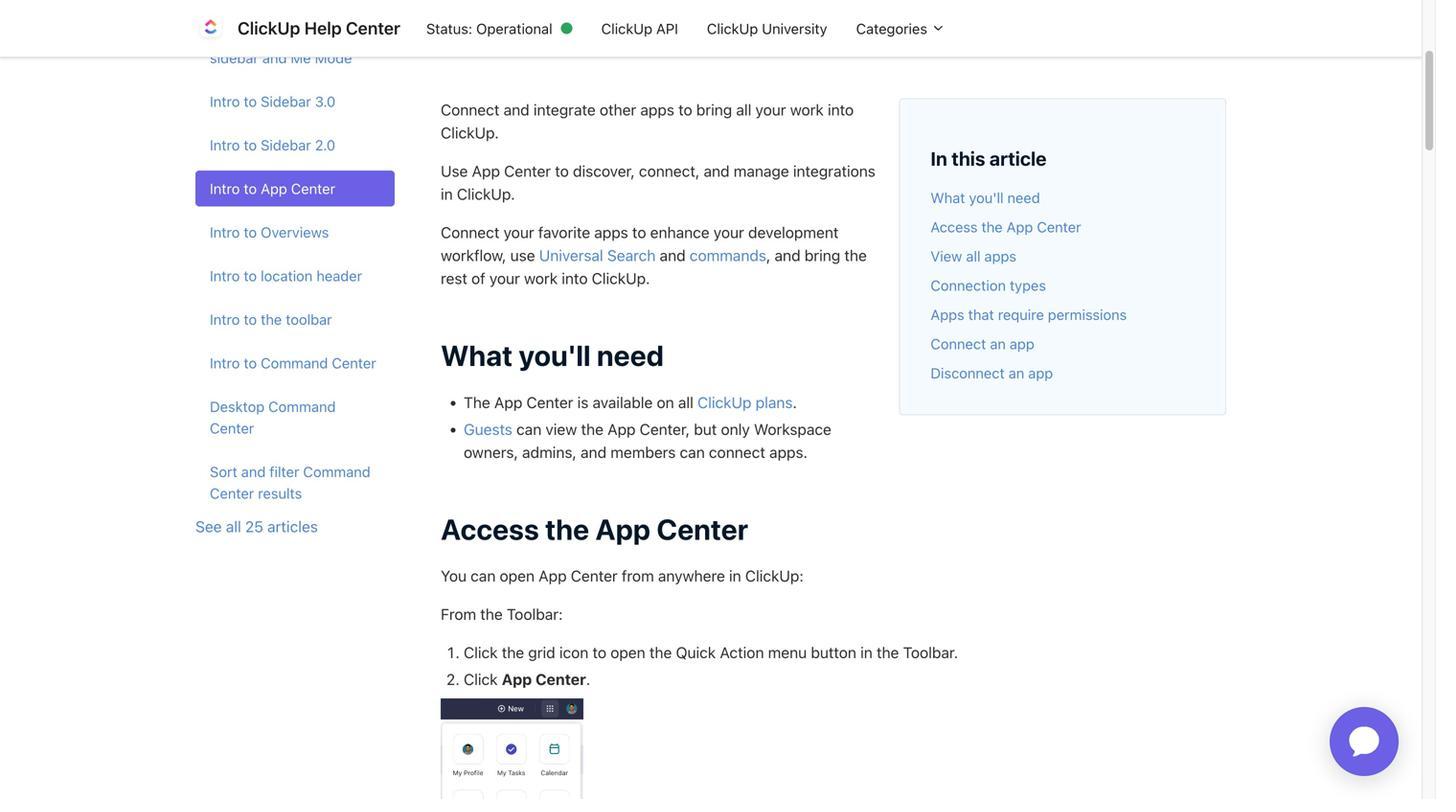 Task type: vqa. For each thing, say whether or not it's contained in the screenshot.
Intro to App Center's Intro
yes



Task type: describe. For each thing, give the bounding box(es) containing it.
intro to location header link
[[195, 258, 395, 294]]

into inside , and bring the rest of your work into clickup.
[[562, 269, 588, 287]]

clickup help help center home page image
[[195, 13, 226, 44]]

, and bring the rest of your work into clickup.
[[441, 246, 867, 287]]

apps inside connect your favorite apps to enhance your development workflow, use
[[594, 223, 628, 241]]

clickup api
[[601, 20, 678, 37]]

all left 25
[[226, 517, 241, 536]]

manage
[[734, 162, 789, 180]]

the inside intro to the people sidebar and me mode
[[261, 28, 282, 45]]

2 click from the top
[[464, 670, 498, 688]]

clickup for clickup university
[[707, 20, 758, 37]]

intro to the people sidebar and me mode
[[210, 28, 352, 66]]

connection
[[931, 277, 1006, 294]]

categories
[[856, 20, 931, 37]]

enhance
[[650, 223, 710, 241]]

the down the what you'll need link
[[982, 218, 1003, 235]]

is
[[577, 393, 589, 411]]

results
[[258, 485, 302, 502]]

your up use
[[504, 223, 534, 241]]

connect for connect an app
[[931, 335, 986, 352]]

intro to the toolbar
[[210, 311, 332, 328]]

operational
[[476, 20, 552, 37]]

1 horizontal spatial you'll
[[969, 189, 1004, 206]]

0 vertical spatial what
[[931, 189, 965, 206]]

sort and filter command center results link
[[195, 454, 395, 511]]

app for disconnect an app
[[1028, 365, 1053, 381]]

commands
[[690, 246, 766, 264]]

intro to sidebar 2.0
[[210, 137, 335, 153]]

intro to overviews link
[[195, 214, 395, 250]]

0 horizontal spatial you'll
[[519, 338, 591, 372]]

sidebar
[[210, 49, 259, 66]]

status: operational
[[426, 20, 552, 37]]

open inside click the grid icon to open the quick action menu button in the toolbar. click app center .
[[611, 643, 645, 662]]

to left location
[[244, 267, 257, 284]]

apps that require permissions
[[931, 306, 1127, 323]]

app inside can view the app center, but only workspace owners, admins, and members can connect apps.
[[608, 420, 636, 438]]

clickup. inside use app center to discover, connect, and manage integrations in clickup.
[[457, 185, 515, 203]]

command inside sort and filter command center results
[[303, 463, 371, 480]]

from
[[441, 605, 476, 623]]

the right the from
[[480, 605, 503, 623]]

guests link
[[464, 420, 512, 438]]

to inside connect your favorite apps to enhance your development workflow, use
[[632, 223, 646, 241]]

connection types link
[[931, 277, 1046, 294]]

intro for intro to sidebar 2.0
[[210, 137, 240, 153]]

2 horizontal spatial can
[[680, 443, 705, 461]]

intro for intro to overviews
[[210, 224, 240, 241]]

apps
[[931, 306, 964, 323]]

use app center to discover, connect, and manage integrations in clickup.
[[441, 162, 876, 203]]

center left 'from'
[[571, 567, 618, 585]]

other
[[600, 101, 636, 119]]

clickup api link
[[587, 10, 693, 46]]

0 horizontal spatial access
[[441, 512, 539, 546]]

0 horizontal spatial need
[[597, 338, 664, 372]]

plans
[[756, 393, 793, 411]]

2.0
[[315, 137, 335, 153]]

and down 'enhance'
[[660, 246, 686, 264]]

the left 'toolbar'
[[261, 311, 282, 328]]

view all apps link
[[931, 248, 1017, 264]]

members
[[611, 443, 676, 461]]

1 horizontal spatial .
[[793, 393, 797, 411]]

1 horizontal spatial access the app center
[[931, 218, 1081, 235]]

intro to app center
[[210, 180, 335, 197]]

favorite
[[538, 223, 590, 241]]

header
[[316, 267, 362, 284]]

and inside connect and integrate other apps to bring all your work into clickup.
[[504, 101, 530, 119]]

1 horizontal spatial in
[[729, 567, 741, 585]]

sidebar for 2.0
[[261, 137, 311, 153]]

action
[[720, 643, 764, 662]]

in inside click the grid icon to open the quick action menu button in the toolbar. click app center .
[[860, 643, 873, 662]]

app down the what you'll need link
[[1007, 218, 1033, 235]]

intro for intro to the people sidebar and me mode
[[210, 28, 240, 45]]

the app center is available on all clickup plans .
[[464, 393, 797, 411]]

app up toolbar:
[[539, 567, 567, 585]]

2 horizontal spatial apps
[[984, 248, 1017, 264]]

1 vertical spatial what you'll need
[[441, 338, 664, 372]]

app up you can open app center from anywhere in clickup:
[[595, 512, 651, 546]]

owners,
[[464, 443, 518, 461]]

connect an app
[[931, 335, 1035, 352]]

view
[[931, 248, 962, 264]]

quick
[[676, 643, 716, 662]]

see all 25 articles
[[195, 517, 318, 536]]

mode
[[315, 49, 352, 66]]

an for connect
[[990, 335, 1006, 352]]

guests
[[464, 420, 512, 438]]

desktop
[[210, 398, 265, 415]]

intro for intro to location header
[[210, 267, 240, 284]]

intro for intro to the toolbar
[[210, 311, 240, 328]]

only
[[721, 420, 750, 438]]

workflow,
[[441, 246, 506, 264]]

intro to overviews
[[210, 224, 329, 241]]

discover,
[[573, 162, 635, 180]]

3.0
[[315, 93, 336, 110]]

and inside , and bring the rest of your work into clickup.
[[775, 246, 801, 264]]

but
[[694, 420, 717, 438]]

intro to app center link
[[195, 171, 395, 207]]

view all apps
[[931, 248, 1017, 264]]

and inside intro to the people sidebar and me mode
[[262, 49, 287, 66]]

disconnect
[[931, 365, 1005, 381]]

connect an app link
[[931, 335, 1035, 352]]

center,
[[640, 420, 690, 438]]

clickup university
[[707, 20, 827, 37]]

and inside use app center to discover, connect, and manage integrations in clickup.
[[704, 162, 730, 180]]

you can open app center from anywhere in clickup:
[[441, 567, 804, 585]]

25
[[245, 517, 263, 536]]

1 click from the top
[[464, 643, 498, 662]]

types
[[1010, 277, 1046, 294]]

article
[[990, 147, 1047, 170]]

apps.
[[769, 443, 808, 461]]

intro to sidebar 2.0 link
[[195, 127, 395, 163]]

to up desktop
[[244, 355, 257, 371]]

connect and integrate other apps to bring all your work into clickup.
[[441, 101, 854, 142]]

to down intro to location header
[[244, 311, 257, 328]]

connect
[[709, 443, 765, 461]]

from
[[622, 567, 654, 585]]

clickup:
[[745, 567, 804, 585]]

. inside click the grid icon to open the quick action menu button in the toolbar. click app center .
[[586, 670, 590, 688]]

clickup. inside connect and integrate other apps to bring all your work into clickup.
[[441, 124, 499, 142]]

status:
[[426, 20, 472, 37]]

clickup plans link
[[698, 393, 793, 411]]

all right view
[[966, 248, 981, 264]]

desktop command center
[[210, 398, 336, 436]]

view
[[546, 420, 577, 438]]

app right "the"
[[494, 393, 522, 411]]

command inside the desktop command center
[[268, 398, 336, 415]]

0 vertical spatial command
[[261, 355, 328, 371]]

on
[[657, 393, 674, 411]]

use
[[441, 162, 468, 180]]

screenshot of the toolbar quick action menu. image
[[441, 698, 583, 799]]

this
[[952, 147, 985, 170]]

grid
[[528, 643, 555, 662]]

sort and filter command center results
[[210, 463, 371, 502]]

apps inside connect and integrate other apps to bring all your work into clickup.
[[640, 101, 674, 119]]

admins,
[[522, 443, 577, 461]]

center down 'toolbar'
[[332, 355, 376, 371]]

intro to command center
[[210, 355, 376, 371]]



Task type: locate. For each thing, give the bounding box(es) containing it.
2 vertical spatial connect
[[931, 335, 986, 352]]

1 horizontal spatial open
[[611, 643, 645, 662]]

1 horizontal spatial an
[[1009, 365, 1024, 381]]

into down "universal"
[[562, 269, 588, 287]]

connection types
[[931, 277, 1046, 294]]

app inside click the grid icon to open the quick action menu button in the toolbar. click app center .
[[502, 670, 532, 688]]

what you'll need link
[[931, 189, 1040, 206]]

api
[[656, 20, 678, 37]]

to up intro to overviews
[[244, 180, 257, 197]]

center
[[346, 18, 400, 38], [504, 162, 551, 180], [291, 180, 335, 197], [1037, 218, 1081, 235], [332, 355, 376, 371], [526, 393, 573, 411], [210, 420, 254, 436], [210, 485, 254, 502], [657, 512, 748, 546], [571, 567, 618, 585], [536, 670, 586, 688]]

intro inside intro to the people sidebar and me mode
[[210, 28, 240, 45]]

command down "intro to the toolbar" link
[[261, 355, 328, 371]]

what
[[931, 189, 965, 206], [441, 338, 513, 372]]

clickup. up the "use"
[[441, 124, 499, 142]]

desktop command center link
[[195, 389, 395, 446]]

0 vertical spatial work
[[790, 101, 824, 119]]

1 vertical spatial app
[[1028, 365, 1053, 381]]

2 vertical spatial can
[[471, 567, 496, 585]]

and left me
[[262, 49, 287, 66]]

sort
[[210, 463, 237, 480]]

intro to sidebar 3.0
[[210, 93, 336, 110]]

center inside the desktop command center
[[210, 420, 254, 436]]

1 sidebar from the top
[[261, 93, 311, 110]]

clickup up only
[[698, 393, 752, 411]]

2 horizontal spatial in
[[860, 643, 873, 662]]

clickup. inside , and bring the rest of your work into clickup.
[[592, 269, 650, 287]]

into up integrations
[[828, 101, 854, 119]]

of
[[471, 269, 485, 287]]

1 vertical spatial open
[[611, 643, 645, 662]]

0 vertical spatial an
[[990, 335, 1006, 352]]

the left quick
[[649, 643, 672, 662]]

1 vertical spatial need
[[597, 338, 664, 372]]

connect up 'disconnect'
[[931, 335, 986, 352]]

work up integrations
[[790, 101, 824, 119]]

command down intro to command center link
[[268, 398, 336, 415]]

can up admins,
[[516, 420, 542, 438]]

center down desktop
[[210, 420, 254, 436]]

center up favorite
[[504, 162, 551, 180]]

2 vertical spatial apps
[[984, 248, 1017, 264]]

center down 2.0
[[291, 180, 335, 197]]

center up view
[[526, 393, 573, 411]]

what down in at right
[[931, 189, 965, 206]]

intro to location header
[[210, 267, 362, 284]]

0 horizontal spatial can
[[471, 567, 496, 585]]

filter
[[270, 463, 299, 480]]

into inside connect and integrate other apps to bring all your work into clickup.
[[828, 101, 854, 119]]

to up intro to app center
[[244, 137, 257, 153]]

app
[[1010, 335, 1035, 352], [1028, 365, 1053, 381]]

0 vertical spatial sidebar
[[261, 93, 311, 110]]

and right sort in the left of the page
[[241, 463, 266, 480]]

2 vertical spatial in
[[860, 643, 873, 662]]

0 vertical spatial click
[[464, 643, 498, 662]]

app down available
[[608, 420, 636, 438]]

1 vertical spatial sidebar
[[261, 137, 311, 153]]

in right menu button
[[860, 643, 873, 662]]

app down intro to sidebar 2.0 at the top left of the page
[[261, 180, 287, 197]]

1 vertical spatial bring
[[805, 246, 840, 264]]

people
[[286, 28, 331, 45]]

disconnect an app link
[[931, 365, 1053, 381]]

1 vertical spatial access
[[441, 512, 539, 546]]

. down icon
[[586, 670, 590, 688]]

your inside connect and integrate other apps to bring all your work into clickup.
[[756, 101, 786, 119]]

center up types
[[1037, 218, 1081, 235]]

access
[[931, 218, 978, 235], [441, 512, 539, 546]]

0 vertical spatial what you'll need
[[931, 189, 1040, 206]]

2 vertical spatial command
[[303, 463, 371, 480]]

the left toolbar.
[[877, 643, 899, 662]]

1 vertical spatial command
[[268, 398, 336, 415]]

icon
[[559, 643, 589, 662]]

you
[[441, 567, 467, 585]]

in inside use app center to discover, connect, and manage integrations in clickup.
[[441, 185, 453, 203]]

1 vertical spatial what
[[441, 338, 513, 372]]

to up search
[[632, 223, 646, 241]]

. up workspace
[[793, 393, 797, 411]]

to left overviews
[[244, 224, 257, 241]]

all inside connect and integrate other apps to bring all your work into clickup.
[[736, 101, 752, 119]]

0 vertical spatial apps
[[640, 101, 674, 119]]

app down grid
[[502, 670, 532, 688]]

and inside can view the app center, but only workspace owners, admins, and members can connect apps.
[[581, 443, 607, 461]]

universal
[[539, 246, 603, 264]]

to inside use app center to discover, connect, and manage integrations in clickup.
[[555, 162, 569, 180]]

center inside use app center to discover, connect, and manage integrations in clickup.
[[504, 162, 551, 180]]

1 horizontal spatial bring
[[805, 246, 840, 264]]

1 vertical spatial can
[[680, 443, 705, 461]]

center down icon
[[536, 670, 586, 688]]

you'll
[[969, 189, 1004, 206], [519, 338, 591, 372]]

an for disconnect
[[1009, 365, 1024, 381]]

connect inside connect and integrate other apps to bring all your work into clickup.
[[441, 101, 500, 119]]

0 horizontal spatial in
[[441, 185, 453, 203]]

app down require
[[1010, 335, 1035, 352]]

see
[[195, 517, 222, 536]]

click
[[464, 643, 498, 662], [464, 670, 498, 688]]

center up anywhere
[[657, 512, 748, 546]]

intro for intro to sidebar 3.0
[[210, 93, 240, 110]]

permissions
[[1048, 306, 1127, 323]]

integrate
[[534, 101, 596, 119]]

to
[[244, 28, 257, 45], [244, 93, 257, 110], [678, 101, 692, 119], [244, 137, 257, 153], [555, 162, 569, 180], [244, 180, 257, 197], [632, 223, 646, 241], [244, 224, 257, 241], [244, 267, 257, 284], [244, 311, 257, 328], [244, 355, 257, 371], [593, 643, 607, 662]]

sidebar left 3.0
[[261, 93, 311, 110]]

clickup left api
[[601, 20, 652, 37]]

see all 25 articles link
[[195, 517, 318, 536]]

0 horizontal spatial .
[[586, 670, 590, 688]]

the inside , and bring the rest of your work into clickup.
[[844, 246, 867, 264]]

center inside click the grid icon to open the quick action menu button in the toolbar. click app center .
[[536, 670, 586, 688]]

connect for connect your favorite apps to enhance your development workflow, use
[[441, 223, 500, 241]]

apps
[[640, 101, 674, 119], [594, 223, 628, 241], [984, 248, 1017, 264]]

sidebar left 2.0
[[261, 137, 311, 153]]

integrations
[[793, 162, 876, 180]]

access the app center up you can open app center from anywhere in clickup:
[[441, 512, 748, 546]]

.
[[793, 393, 797, 411], [586, 670, 590, 688]]

your inside , and bring the rest of your work into clickup.
[[489, 269, 520, 287]]

0 horizontal spatial access the app center
[[441, 512, 748, 546]]

intro down intro to app center
[[210, 224, 240, 241]]

in left clickup:
[[729, 567, 741, 585]]

categories button
[[842, 10, 960, 46]]

1 horizontal spatial need
[[1007, 189, 1040, 206]]

bring up connect, on the top of the page
[[696, 101, 732, 119]]

to right icon
[[593, 643, 607, 662]]

disconnect an app
[[931, 365, 1053, 381]]

bring inside , and bring the rest of your work into clickup.
[[805, 246, 840, 264]]

intro up desktop
[[210, 355, 240, 371]]

in down the "use"
[[441, 185, 453, 203]]

open right icon
[[611, 643, 645, 662]]

connect up "workflow,"
[[441, 223, 500, 241]]

3 intro from the top
[[210, 137, 240, 153]]

in this article
[[931, 147, 1047, 170]]

connect your favorite apps to enhance your development workflow, use
[[441, 223, 839, 264]]

bring inside connect and integrate other apps to bring all your work into clickup.
[[696, 101, 732, 119]]

0 vertical spatial you'll
[[969, 189, 1004, 206]]

an down connect an app
[[1009, 365, 1024, 381]]

application
[[1307, 684, 1422, 799]]

workspace
[[754, 420, 831, 438]]

what you'll need up access the app center link
[[931, 189, 1040, 206]]

open
[[500, 567, 535, 585], [611, 643, 645, 662]]

you'll up is
[[519, 338, 591, 372]]

2 vertical spatial clickup.
[[592, 269, 650, 287]]

1 horizontal spatial access
[[931, 218, 978, 235]]

1 vertical spatial work
[[524, 269, 558, 287]]

0 horizontal spatial what you'll need
[[441, 338, 664, 372]]

1 vertical spatial access the app center
[[441, 512, 748, 546]]

app for connect an app
[[1010, 335, 1035, 352]]

0 horizontal spatial what
[[441, 338, 513, 372]]

center down sort in the left of the page
[[210, 485, 254, 502]]

1 vertical spatial clickup.
[[457, 185, 515, 203]]

app
[[472, 162, 500, 180], [261, 180, 287, 197], [1007, 218, 1033, 235], [494, 393, 522, 411], [608, 420, 636, 438], [595, 512, 651, 546], [539, 567, 567, 585], [502, 670, 532, 688]]

clickup for clickup help center
[[238, 18, 300, 38]]

need
[[1007, 189, 1040, 206], [597, 338, 664, 372]]

the left grid
[[502, 643, 524, 662]]

clickup for clickup api
[[601, 20, 652, 37]]

0 horizontal spatial work
[[524, 269, 558, 287]]

intro down intro to location header
[[210, 311, 240, 328]]

intro
[[210, 28, 240, 45], [210, 93, 240, 110], [210, 137, 240, 153], [210, 180, 240, 197], [210, 224, 240, 241], [210, 267, 240, 284], [210, 311, 240, 328], [210, 355, 240, 371]]

0 horizontal spatial apps
[[594, 223, 628, 241]]

0 vertical spatial clickup.
[[441, 124, 499, 142]]

1 vertical spatial apps
[[594, 223, 628, 241]]

your up manage in the top of the page
[[756, 101, 786, 119]]

1 horizontal spatial what you'll need
[[931, 189, 1040, 206]]

search
[[607, 246, 656, 264]]

1 vertical spatial you'll
[[519, 338, 591, 372]]

clickup university link
[[693, 10, 842, 46]]

work inside connect and integrate other apps to bring all your work into clickup.
[[790, 101, 824, 119]]

to down sidebar
[[244, 93, 257, 110]]

1 vertical spatial .
[[586, 670, 590, 688]]

the
[[261, 28, 282, 45], [982, 218, 1003, 235], [844, 246, 867, 264], [261, 311, 282, 328], [581, 420, 604, 438], [545, 512, 589, 546], [480, 605, 503, 623], [502, 643, 524, 662], [649, 643, 672, 662], [877, 643, 899, 662]]

0 vertical spatial connect
[[441, 101, 500, 119]]

and left manage in the top of the page
[[704, 162, 730, 180]]

0 horizontal spatial open
[[500, 567, 535, 585]]

0 horizontal spatial into
[[562, 269, 588, 287]]

your up commands
[[714, 223, 744, 241]]

command right filter on the left
[[303, 463, 371, 480]]

clickup left university
[[707, 20, 758, 37]]

1 horizontal spatial into
[[828, 101, 854, 119]]

clickup. down the "use"
[[457, 185, 515, 203]]

me
[[291, 49, 311, 66]]

,
[[766, 246, 771, 264]]

intro up sidebar
[[210, 28, 240, 45]]

all
[[736, 101, 752, 119], [966, 248, 981, 264], [678, 393, 693, 411], [226, 517, 241, 536]]

1 horizontal spatial can
[[516, 420, 542, 438]]

apps right other
[[640, 101, 674, 119]]

bring down 'development'
[[805, 246, 840, 264]]

0 horizontal spatial bring
[[696, 101, 732, 119]]

help
[[304, 18, 342, 38]]

connect for connect and integrate other apps to bring all your work into clickup.
[[441, 101, 500, 119]]

access up the you
[[441, 512, 539, 546]]

0 vertical spatial access the app center
[[931, 218, 1081, 235]]

to inside click the grid icon to open the quick action menu button in the toolbar. click app center .
[[593, 643, 607, 662]]

university
[[762, 20, 827, 37]]

0 vertical spatial app
[[1010, 335, 1035, 352]]

connect
[[441, 101, 500, 119], [441, 223, 500, 241], [931, 335, 986, 352]]

clickup up me
[[238, 18, 300, 38]]

intro down sidebar
[[210, 93, 240, 110]]

the down integrations
[[844, 246, 867, 264]]

app inside use app center to discover, connect, and manage integrations in clickup.
[[472, 162, 500, 180]]

1 horizontal spatial what
[[931, 189, 965, 206]]

0 vertical spatial can
[[516, 420, 542, 438]]

require
[[998, 306, 1044, 323]]

1 horizontal spatial work
[[790, 101, 824, 119]]

the up you can open app center from anywhere in clickup:
[[545, 512, 589, 546]]

menu button
[[768, 643, 856, 662]]

commands link
[[690, 246, 766, 264]]

universal search and commands
[[539, 246, 766, 264]]

to inside connect and integrate other apps to bring all your work into clickup.
[[678, 101, 692, 119]]

apps down access the app center link
[[984, 248, 1017, 264]]

1 vertical spatial click
[[464, 670, 498, 688]]

1 vertical spatial an
[[1009, 365, 1024, 381]]

sidebar for 3.0
[[261, 93, 311, 110]]

use
[[510, 246, 535, 264]]

connect inside connect your favorite apps to enhance your development workflow, use
[[441, 223, 500, 241]]

available
[[593, 393, 653, 411]]

0 vertical spatial in
[[441, 185, 453, 203]]

toolbar
[[286, 311, 332, 328]]

need up access the app center link
[[1007, 189, 1040, 206]]

the left people
[[261, 28, 282, 45]]

work
[[790, 101, 824, 119], [524, 269, 558, 287]]

2 sidebar from the top
[[261, 137, 311, 153]]

connect up the "use"
[[441, 101, 500, 119]]

1 vertical spatial connect
[[441, 223, 500, 241]]

6 intro from the top
[[210, 267, 240, 284]]

8 intro from the top
[[210, 355, 240, 371]]

all up manage in the top of the page
[[736, 101, 752, 119]]

app down "apps that require permissions" link
[[1028, 365, 1053, 381]]

can right the you
[[471, 567, 496, 585]]

1 vertical spatial in
[[729, 567, 741, 585]]

7 intro from the top
[[210, 311, 240, 328]]

command
[[261, 355, 328, 371], [268, 398, 336, 415], [303, 463, 371, 480]]

0 horizontal spatial an
[[990, 335, 1006, 352]]

intro for intro to command center
[[210, 355, 240, 371]]

intro to sidebar 3.0 link
[[195, 83, 395, 119]]

need up 'the app center is available on all clickup plans .'
[[597, 338, 664, 372]]

and right ,
[[775, 246, 801, 264]]

work inside , and bring the rest of your work into clickup.
[[524, 269, 558, 287]]

0 vertical spatial into
[[828, 101, 854, 119]]

0 vertical spatial access
[[931, 218, 978, 235]]

0 vertical spatial .
[[793, 393, 797, 411]]

intro up intro to overviews
[[210, 180, 240, 197]]

to up sidebar
[[244, 28, 257, 45]]

access the app center down the what you'll need link
[[931, 218, 1081, 235]]

the
[[464, 393, 490, 411]]

overviews
[[261, 224, 329, 241]]

center inside sort and filter command center results
[[210, 485, 254, 502]]

1 horizontal spatial apps
[[640, 101, 674, 119]]

5 intro from the top
[[210, 224, 240, 241]]

intro up intro to app center
[[210, 137, 240, 153]]

articles
[[267, 517, 318, 536]]

to up connect, on the top of the page
[[678, 101, 692, 119]]

4 intro from the top
[[210, 180, 240, 197]]

location
[[261, 267, 313, 284]]

you'll up access the app center link
[[969, 189, 1004, 206]]

your
[[756, 101, 786, 119], [504, 223, 534, 241], [714, 223, 744, 241], [489, 269, 520, 287]]

and inside sort and filter command center results
[[241, 463, 266, 480]]

2 intro from the top
[[210, 93, 240, 110]]

open up the from the toolbar: on the bottom of page
[[500, 567, 535, 585]]

toolbar:
[[507, 605, 563, 623]]

0 vertical spatial bring
[[696, 101, 732, 119]]

access the app center link
[[931, 218, 1081, 235]]

0 vertical spatial need
[[1007, 189, 1040, 206]]

what up "the"
[[441, 338, 513, 372]]

0 vertical spatial open
[[500, 567, 535, 585]]

1 intro from the top
[[210, 28, 240, 45]]

intro for intro to app center
[[210, 180, 240, 197]]

to inside intro to the people sidebar and me mode
[[244, 28, 257, 45]]

your right of
[[489, 269, 520, 287]]

center up the mode
[[346, 18, 400, 38]]

1 vertical spatial into
[[562, 269, 588, 287]]

all right on
[[678, 393, 693, 411]]

the inside can view the app center, but only workspace owners, admins, and members can connect apps.
[[581, 420, 604, 438]]

connect,
[[639, 162, 700, 180]]



